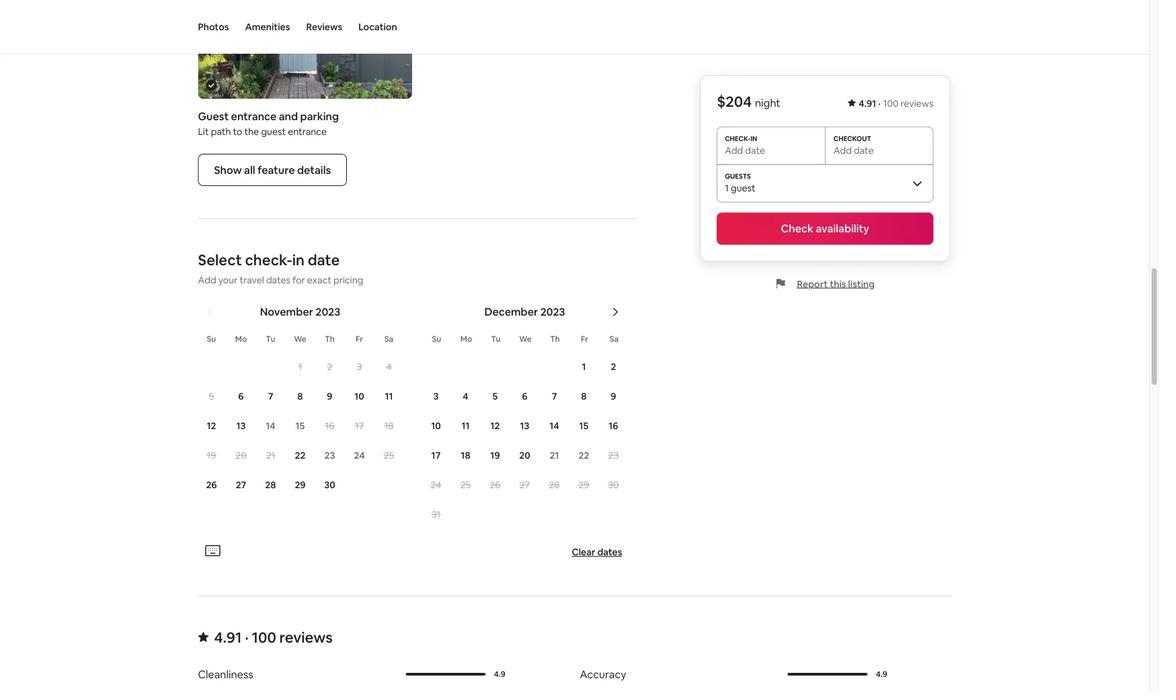 Task type: vqa. For each thing, say whether or not it's contained in the screenshot.


Task type: locate. For each thing, give the bounding box(es) containing it.
dates left for
[[266, 275, 291, 287]]

0 horizontal spatial date
[[308, 251, 340, 270]]

1 vertical spatial 3
[[433, 391, 439, 403]]

1 horizontal spatial 19 button
[[480, 442, 510, 470]]

0 horizontal spatial 9 button
[[315, 383, 345, 411]]

2 7 from the left
[[552, 391, 557, 403]]

parking
[[300, 110, 339, 123]]

22
[[295, 450, 306, 462], [579, 450, 589, 462]]

10 button
[[345, 383, 374, 411], [421, 412, 451, 441]]

1 13 from the left
[[236, 421, 246, 433]]

2 21 button from the left
[[540, 442, 569, 470]]

10
[[355, 391, 364, 403], [431, 421, 441, 433]]

tu down november
[[266, 334, 275, 345]]

1 horizontal spatial 25 button
[[451, 472, 480, 500]]

1 horizontal spatial 4.9
[[876, 670, 888, 680]]

december 2023
[[484, 305, 565, 319]]

1 30 from the left
[[324, 480, 335, 492]]

1 button
[[285, 353, 315, 382], [569, 353, 599, 382]]

16 button
[[315, 412, 345, 441], [599, 412, 628, 441]]

0 vertical spatial 24 button
[[345, 442, 374, 470]]

31
[[431, 509, 441, 521]]

1 horizontal spatial su
[[432, 334, 441, 345]]

1 horizontal spatial 20 button
[[510, 442, 540, 470]]

24 button
[[345, 442, 374, 470], [421, 472, 451, 500]]

select check-in date add your travel dates for exact pricing
[[198, 251, 363, 287]]

0 vertical spatial 18 button
[[374, 412, 404, 441]]

2 4.9 from the left
[[876, 670, 888, 680]]

date up 1 guest popup button at the top right
[[854, 144, 874, 156]]

0 horizontal spatial 4.91 · 100 reviews
[[214, 629, 333, 648]]

18 for rightmost the 18 'button'
[[461, 450, 471, 462]]

1 13 button from the left
[[226, 412, 256, 441]]

2 th from the left
[[550, 334, 560, 345]]

1 horizontal spatial 17 button
[[421, 442, 451, 470]]

11 for the left 11 button
[[385, 391, 393, 403]]

1 vertical spatial dates
[[597, 547, 622, 559]]

1 horizontal spatial 16 button
[[599, 412, 628, 441]]

1 6 button from the left
[[226, 383, 256, 411]]

1 16 from the left
[[325, 421, 335, 433]]

2 22 from the left
[[579, 450, 589, 462]]

2 23 from the left
[[608, 450, 619, 462]]

th down november 2023
[[325, 334, 335, 345]]

0 horizontal spatial 3 button
[[345, 353, 374, 382]]

23 button
[[315, 442, 345, 470], [599, 442, 628, 470]]

1 vertical spatial 18 button
[[451, 442, 480, 470]]

entrance
[[231, 110, 277, 123], [288, 126, 327, 138]]

7 button
[[256, 383, 285, 411], [540, 383, 569, 411]]

show
[[214, 163, 242, 177]]

date up '1 guest'
[[745, 144, 765, 156]]

0 horizontal spatial 100
[[252, 629, 276, 648]]

1 16 button from the left
[[315, 412, 345, 441]]

2 26 from the left
[[490, 480, 501, 492]]

1 23 button from the left
[[315, 442, 345, 470]]

0 horizontal spatial 11
[[385, 391, 393, 403]]

4.9 out of 5.0 image
[[406, 674, 487, 677], [406, 674, 486, 677], [788, 674, 869, 677], [788, 674, 868, 677]]

2 19 from the left
[[490, 450, 500, 462]]

0 horizontal spatial 15 button
[[285, 412, 315, 441]]

reviews
[[306, 21, 342, 33]]

0 horizontal spatial add
[[198, 275, 216, 287]]

0 horizontal spatial 20 button
[[226, 442, 256, 470]]

1 8 button from the left
[[285, 383, 315, 411]]

9 button
[[315, 383, 345, 411], [599, 383, 628, 411]]

2 21 from the left
[[550, 450, 559, 462]]

30 for first 30 button from the right
[[608, 480, 619, 492]]

1 vertical spatial guest
[[731, 182, 756, 194]]

fr
[[356, 334, 363, 345], [581, 334, 588, 345]]

feature
[[258, 163, 295, 177]]

0 horizontal spatial 26 button
[[197, 472, 226, 500]]

dates right clear
[[597, 547, 622, 559]]

2 button for november 2023
[[315, 353, 345, 382]]

30
[[324, 480, 335, 492], [608, 480, 619, 492]]

11 for the rightmost 11 button
[[462, 421, 470, 433]]

0 vertical spatial dates
[[266, 275, 291, 287]]

0 horizontal spatial 11 button
[[374, 383, 404, 411]]

30 for first 30 button
[[324, 480, 335, 492]]

15 for second 15 button from the right
[[296, 421, 305, 433]]

8 button
[[285, 383, 315, 411], [569, 383, 599, 411]]

23
[[325, 450, 335, 462], [608, 450, 619, 462]]

1 horizontal spatial 14
[[550, 421, 559, 433]]

11
[[385, 391, 393, 403], [462, 421, 470, 433]]

2 9 from the left
[[611, 391, 616, 403]]

25 button
[[374, 442, 404, 470], [451, 472, 480, 500]]

date up exact on the left
[[308, 251, 340, 270]]

1 horizontal spatial sa
[[610, 334, 619, 345]]

0 horizontal spatial 12
[[207, 421, 216, 433]]

0 horizontal spatial 5 button
[[197, 383, 226, 411]]

13 button
[[226, 412, 256, 441], [510, 412, 540, 441]]

0 horizontal spatial 2
[[327, 361, 333, 373]]

0 vertical spatial 25
[[384, 450, 394, 462]]

1 horizontal spatial 11 button
[[451, 412, 480, 441]]

0 horizontal spatial 1
[[298, 361, 302, 373]]

19 button
[[197, 442, 226, 470], [480, 442, 510, 470]]

4.91
[[859, 98, 876, 110], [214, 629, 242, 648]]

add left your
[[198, 275, 216, 287]]

2023 down exact on the left
[[316, 305, 340, 319]]

add up 1 guest popup button at the top right
[[834, 144, 852, 156]]

1 26 from the left
[[206, 480, 217, 492]]

1 23 from the left
[[325, 450, 335, 462]]

0 vertical spatial 17
[[355, 421, 364, 433]]

2 tu from the left
[[491, 334, 501, 345]]

date
[[745, 144, 765, 156], [854, 144, 874, 156], [308, 251, 340, 270]]

1 horizontal spatial 6
[[522, 391, 528, 403]]

8
[[297, 391, 303, 403], [581, 391, 587, 403]]

1 horizontal spatial 22
[[579, 450, 589, 462]]

1 button for november 2023
[[285, 353, 315, 382]]

in
[[292, 251, 305, 270]]

1 20 from the left
[[236, 450, 247, 462]]

1
[[725, 182, 729, 194], [298, 361, 302, 373], [582, 361, 586, 373]]

1 22 button from the left
[[285, 442, 315, 470]]

4 for leftmost 4 button
[[386, 361, 392, 373]]

1 horizontal spatial 15 button
[[569, 412, 599, 441]]

9
[[327, 391, 333, 403], [611, 391, 616, 403]]

guest
[[198, 110, 229, 123]]

2 15 from the left
[[579, 421, 589, 433]]

26
[[206, 480, 217, 492], [490, 480, 501, 492]]

29 button
[[285, 472, 315, 500], [569, 472, 599, 500]]

28
[[265, 480, 276, 492], [549, 480, 560, 492]]

clear dates button
[[567, 542, 628, 564]]

1 horizontal spatial 26
[[490, 480, 501, 492]]

0 horizontal spatial 14
[[266, 421, 275, 433]]

0 horizontal spatial guest
[[261, 126, 286, 138]]

3
[[357, 361, 362, 373], [433, 391, 439, 403]]

0 horizontal spatial 9
[[327, 391, 333, 403]]

0 horizontal spatial 17 button
[[345, 412, 374, 441]]

exact
[[307, 275, 331, 287]]

23 for second 23 button from right
[[325, 450, 335, 462]]

0 horizontal spatial mo
[[235, 334, 247, 345]]

19
[[207, 450, 216, 462], [490, 450, 500, 462]]

2 9 button from the left
[[599, 383, 628, 411]]

accuracy
[[580, 668, 626, 682]]

2 add date from the left
[[834, 144, 874, 156]]

29
[[295, 480, 306, 492], [579, 480, 589, 492]]

0 horizontal spatial we
[[294, 334, 307, 345]]

1 29 from the left
[[295, 480, 306, 492]]

show all feature details
[[214, 163, 331, 177]]

2 20 from the left
[[519, 450, 530, 462]]

1 horizontal spatial 30 button
[[599, 472, 628, 500]]

1 1 button from the left
[[285, 353, 315, 382]]

2 8 from the left
[[581, 391, 587, 403]]

reviews
[[901, 98, 934, 110], [279, 629, 333, 648]]

2 mo from the left
[[460, 334, 472, 345]]

su
[[207, 334, 216, 345], [432, 334, 441, 345]]

4.91 · 100 reviews
[[859, 98, 934, 110], [214, 629, 333, 648]]

photos
[[198, 21, 229, 33]]

add date
[[725, 144, 765, 156], [834, 144, 874, 156]]

20 for 2nd the 20 button from right
[[236, 450, 247, 462]]

14
[[266, 421, 275, 433], [550, 421, 559, 433]]

0 horizontal spatial th
[[325, 334, 335, 345]]

0 vertical spatial 100
[[883, 98, 899, 110]]

4.9
[[494, 670, 506, 680], [876, 670, 888, 680]]

we down december 2023
[[519, 334, 532, 345]]

1 horizontal spatial 13
[[520, 421, 530, 433]]

1 th from the left
[[325, 334, 335, 345]]

to
[[233, 126, 242, 138]]

0 vertical spatial 17 button
[[345, 412, 374, 441]]

0 horizontal spatial 28
[[265, 480, 276, 492]]

2 7 button from the left
[[540, 383, 569, 411]]

1 horizontal spatial add date
[[834, 144, 874, 156]]

amenities
[[245, 21, 290, 33]]

1 horizontal spatial 28
[[549, 480, 560, 492]]

1 for december 2023
[[582, 361, 586, 373]]

clear
[[572, 547, 595, 559]]

this
[[830, 278, 846, 290]]

add date up '1 guest'
[[725, 144, 765, 156]]

0 horizontal spatial entrance
[[231, 110, 277, 123]]

$204
[[717, 92, 752, 111]]

1 4.9 from the left
[[494, 670, 506, 680]]

0 horizontal spatial 4.9
[[494, 670, 506, 680]]

2023 right the december
[[540, 305, 565, 319]]

0 vertical spatial 25 button
[[374, 442, 404, 470]]

0 horizontal spatial sa
[[385, 334, 394, 345]]

0 horizontal spatial 29 button
[[285, 472, 315, 500]]

november
[[260, 305, 313, 319]]

1 2 from the left
[[327, 361, 333, 373]]

0 horizontal spatial fr
[[356, 334, 363, 345]]

1 horizontal spatial reviews
[[901, 98, 934, 110]]

1 19 button from the left
[[197, 442, 226, 470]]

1 2 button from the left
[[315, 353, 345, 382]]

th
[[325, 334, 335, 345], [550, 334, 560, 345]]

0 vertical spatial 4 button
[[374, 353, 404, 382]]

27
[[236, 480, 246, 492], [520, 480, 530, 492]]

1 we from the left
[[294, 334, 307, 345]]

th down december 2023
[[550, 334, 560, 345]]

1 horizontal spatial mo
[[460, 334, 472, 345]]

add date up 1 guest popup button at the top right
[[834, 144, 874, 156]]

1 horizontal spatial 2023
[[540, 305, 565, 319]]

2 12 from the left
[[491, 421, 500, 433]]

15 for 1st 15 button from right
[[579, 421, 589, 433]]

1 horizontal spatial 29 button
[[569, 472, 599, 500]]

16
[[325, 421, 335, 433], [609, 421, 618, 433]]

accessibility features region
[[193, 0, 643, 187]]

18
[[384, 421, 394, 433], [461, 450, 471, 462]]

17 for the top 17 button
[[355, 421, 364, 433]]

0 vertical spatial 3
[[357, 361, 362, 373]]

30 button
[[315, 472, 345, 500], [599, 472, 628, 500]]

1 26 button from the left
[[197, 472, 226, 500]]

1 29 button from the left
[[285, 472, 315, 500]]

1 horizontal spatial fr
[[581, 334, 588, 345]]

2 2023 from the left
[[540, 305, 565, 319]]

20 button
[[226, 442, 256, 470], [510, 442, 540, 470]]

add up '1 guest'
[[725, 144, 743, 156]]

2 2 button from the left
[[599, 353, 628, 382]]

11 button
[[374, 383, 404, 411], [451, 412, 480, 441]]

amenities button
[[245, 0, 290, 54]]

2023 for december 2023
[[540, 305, 565, 319]]

1 horizontal spatial 26 button
[[480, 472, 510, 500]]

0 vertical spatial reviews
[[901, 98, 934, 110]]

2 2 from the left
[[611, 361, 616, 373]]

6 button
[[226, 383, 256, 411], [510, 383, 540, 411]]

18 button
[[374, 412, 404, 441], [451, 442, 480, 470]]

2 28 from the left
[[549, 480, 560, 492]]

7
[[268, 391, 273, 403], [552, 391, 557, 403]]

15
[[296, 421, 305, 433], [579, 421, 589, 433]]

1 horizontal spatial 12 button
[[480, 412, 510, 441]]

17 button
[[345, 412, 374, 441], [421, 442, 451, 470]]

0 horizontal spatial 2023
[[316, 305, 340, 319]]

1 horizontal spatial 18 button
[[451, 442, 480, 470]]

entrance down parking
[[288, 126, 327, 138]]

12
[[207, 421, 216, 433], [491, 421, 500, 433]]

1 5 button from the left
[[197, 383, 226, 411]]

0 horizontal spatial 23 button
[[315, 442, 345, 470]]

1 vertical spatial 10
[[431, 421, 441, 433]]

night
[[755, 96, 781, 110]]

availability
[[816, 222, 870, 236]]

1 horizontal spatial 23
[[608, 450, 619, 462]]

tu down the december
[[491, 334, 501, 345]]

12 button
[[197, 412, 226, 441], [480, 412, 510, 441]]

check availability
[[781, 222, 870, 236]]

2 29 from the left
[[579, 480, 589, 492]]

1 horizontal spatial 29
[[579, 480, 589, 492]]

0 horizontal spatial 22
[[295, 450, 306, 462]]

cleanliness
[[198, 668, 253, 682]]

entrance up the the
[[231, 110, 277, 123]]

guest entrance and parking lit path to the guest entrance
[[198, 110, 339, 138]]

1 horizontal spatial 8
[[581, 391, 587, 403]]

2 13 from the left
[[520, 421, 530, 433]]

1 horizontal spatial guest
[[731, 182, 756, 194]]

lit path to the guest entrance, verified image image
[[198, 0, 412, 99], [198, 0, 412, 99]]

5 button
[[197, 383, 226, 411], [480, 383, 510, 411]]

1 vertical spatial 11 button
[[451, 412, 480, 441]]

we
[[294, 334, 307, 345], [519, 334, 532, 345]]

1 horizontal spatial 13 button
[[510, 412, 540, 441]]

22 button
[[285, 442, 315, 470], [569, 442, 599, 470]]

4 button
[[374, 353, 404, 382], [451, 383, 480, 411]]

2 14 button from the left
[[540, 412, 569, 441]]

add
[[725, 144, 743, 156], [834, 144, 852, 156], [198, 275, 216, 287]]

0 horizontal spatial 29
[[295, 480, 306, 492]]

1 horizontal spatial 24
[[431, 480, 441, 492]]

1 22 from the left
[[295, 450, 306, 462]]

1 horizontal spatial 21
[[550, 450, 559, 462]]

1 19 from the left
[[207, 450, 216, 462]]

1 horizontal spatial 20
[[519, 450, 530, 462]]

2 6 from the left
[[522, 391, 528, 403]]

5
[[209, 391, 214, 403], [493, 391, 498, 403]]

we down november 2023
[[294, 334, 307, 345]]

2 1 button from the left
[[569, 353, 599, 382]]

1 27 from the left
[[236, 480, 246, 492]]

1 horizontal spatial ·
[[878, 98, 881, 110]]

0 horizontal spatial 24
[[354, 450, 365, 462]]

2 27 from the left
[[520, 480, 530, 492]]

26 button
[[197, 472, 226, 500], [480, 472, 510, 500]]

1 14 from the left
[[266, 421, 275, 433]]

1 28 from the left
[[265, 480, 276, 492]]

2 button for december 2023
[[599, 353, 628, 382]]

0 vertical spatial 24
[[354, 450, 365, 462]]

1 horizontal spatial 17
[[431, 450, 441, 462]]

2 16 button from the left
[[599, 412, 628, 441]]

1 8 from the left
[[297, 391, 303, 403]]

1 2023 from the left
[[316, 305, 340, 319]]

1 15 from the left
[[296, 421, 305, 433]]

1 horizontal spatial 8 button
[[569, 383, 599, 411]]

·
[[878, 98, 881, 110], [245, 629, 249, 648]]

1 horizontal spatial 30
[[608, 480, 619, 492]]

tu
[[266, 334, 275, 345], [491, 334, 501, 345]]

sa
[[385, 334, 394, 345], [610, 334, 619, 345]]

3 button
[[345, 353, 374, 382], [421, 383, 451, 411]]



Task type: describe. For each thing, give the bounding box(es) containing it.
0 horizontal spatial 10
[[355, 391, 364, 403]]

1 horizontal spatial add
[[725, 144, 743, 156]]

23 for 1st 23 button from the right
[[608, 450, 619, 462]]

1 vertical spatial 25 button
[[451, 472, 480, 500]]

the
[[245, 126, 259, 138]]

1 horizontal spatial date
[[745, 144, 765, 156]]

dates inside select check-in date add your travel dates for exact pricing
[[266, 275, 291, 287]]

2 6 button from the left
[[510, 383, 540, 411]]

pricing
[[333, 275, 363, 287]]

0 horizontal spatial 4 button
[[374, 353, 404, 382]]

2 for december 2023
[[611, 361, 616, 373]]

1 21 from the left
[[266, 450, 275, 462]]

2 30 button from the left
[[599, 472, 628, 500]]

2 su from the left
[[432, 334, 441, 345]]

0 vertical spatial 10 button
[[345, 383, 374, 411]]

1 5 from the left
[[209, 391, 214, 403]]

1 guest button
[[717, 164, 934, 202]]

2 for november 2023
[[327, 361, 333, 373]]

31 button
[[421, 501, 451, 529]]

2 5 from the left
[[493, 391, 498, 403]]

2 8 button from the left
[[569, 383, 599, 411]]

clear dates
[[572, 547, 622, 559]]

1 vertical spatial reviews
[[279, 629, 333, 648]]

1 20 button from the left
[[226, 442, 256, 470]]

2 5 button from the left
[[480, 383, 510, 411]]

1 for november 2023
[[298, 361, 302, 373]]

1 guest
[[725, 182, 756, 194]]

1 14 button from the left
[[256, 412, 285, 441]]

2 16 from the left
[[609, 421, 618, 433]]

2 12 button from the left
[[480, 412, 510, 441]]

25 for top "25" "button"
[[384, 450, 394, 462]]

20 for first the 20 button from right
[[519, 450, 530, 462]]

0 horizontal spatial 24 button
[[345, 442, 374, 470]]

dates inside button
[[597, 547, 622, 559]]

19 for second '19' button from the right
[[207, 450, 216, 462]]

0 horizontal spatial ·
[[245, 629, 249, 648]]

1 7 button from the left
[[256, 383, 285, 411]]

show all feature details button
[[198, 154, 347, 187]]

photos button
[[198, 0, 229, 54]]

lit
[[198, 126, 209, 138]]

1 7 from the left
[[268, 391, 273, 403]]

1 vertical spatial 17 button
[[421, 442, 451, 470]]

listing
[[848, 278, 875, 290]]

2 20 button from the left
[[510, 442, 540, 470]]

date inside select check-in date add your travel dates for exact pricing
[[308, 251, 340, 270]]

19 for second '19' button from left
[[490, 450, 500, 462]]

1 vertical spatial entrance
[[288, 126, 327, 138]]

25 for "25" "button" to the bottom
[[460, 480, 471, 492]]

1 mo from the left
[[235, 334, 247, 345]]

17 for the bottommost 17 button
[[431, 450, 441, 462]]

location button
[[359, 0, 397, 54]]

0 horizontal spatial 4.91
[[214, 629, 242, 648]]

1 27 button from the left
[[226, 472, 256, 500]]

1 28 button from the left
[[256, 472, 285, 500]]

report
[[797, 278, 828, 290]]

for
[[293, 275, 305, 287]]

0 horizontal spatial 18 button
[[374, 412, 404, 441]]

1 horizontal spatial 10
[[431, 421, 441, 433]]

2 23 button from the left
[[599, 442, 628, 470]]

1 su from the left
[[207, 334, 216, 345]]

guest inside popup button
[[731, 182, 756, 194]]

all
[[244, 163, 255, 177]]

26 for first the 26 'button'
[[206, 480, 217, 492]]

location
[[359, 21, 397, 33]]

2 22 button from the left
[[569, 442, 599, 470]]

1 add date from the left
[[725, 144, 765, 156]]

4 for 4 button to the bottom
[[463, 391, 468, 403]]

2 28 button from the left
[[540, 472, 569, 500]]

1 inside popup button
[[725, 182, 729, 194]]

1 12 from the left
[[207, 421, 216, 433]]

4.9 for accuracy
[[876, 670, 888, 680]]

2 sa from the left
[[610, 334, 619, 345]]

2 14 from the left
[[550, 421, 559, 433]]

26 for first the 26 'button' from right
[[490, 480, 501, 492]]

2 26 button from the left
[[480, 472, 510, 500]]

and
[[279, 110, 298, 123]]

1 21 button from the left
[[256, 442, 285, 470]]

1 sa from the left
[[385, 334, 394, 345]]

1 horizontal spatial 24 button
[[421, 472, 451, 500]]

1 vertical spatial 100
[[252, 629, 276, 648]]

your
[[218, 275, 238, 287]]

report this listing
[[797, 278, 875, 290]]

2 horizontal spatial add
[[834, 144, 852, 156]]

select
[[198, 251, 242, 270]]

1 horizontal spatial 4.91 · 100 reviews
[[859, 98, 934, 110]]

0 vertical spatial entrance
[[231, 110, 277, 123]]

add inside select check-in date add your travel dates for exact pricing
[[198, 275, 216, 287]]

2 13 button from the left
[[510, 412, 540, 441]]

travel
[[240, 275, 264, 287]]

1 vertical spatial 4 button
[[451, 383, 480, 411]]

check availability button
[[717, 213, 934, 245]]

1 horizontal spatial 3 button
[[421, 383, 451, 411]]

2 15 button from the left
[[569, 412, 599, 441]]

1 vertical spatial 10 button
[[421, 412, 451, 441]]

1 9 from the left
[[327, 391, 333, 403]]

1 9 button from the left
[[315, 383, 345, 411]]

check-
[[245, 251, 292, 270]]

1 30 button from the left
[[315, 472, 345, 500]]

0 vertical spatial 4.91
[[859, 98, 876, 110]]

1 15 button from the left
[[285, 412, 315, 441]]

1 horizontal spatial 100
[[883, 98, 899, 110]]

1 button for december 2023
[[569, 353, 599, 382]]

$204 night
[[717, 92, 781, 111]]

18 for leftmost the 18 'button'
[[384, 421, 394, 433]]

2 fr from the left
[[581, 334, 588, 345]]

2023 for november 2023
[[316, 305, 340, 319]]

november 2023
[[260, 305, 340, 319]]

report this listing button
[[776, 278, 875, 290]]

check
[[781, 222, 814, 236]]

1 fr from the left
[[356, 334, 363, 345]]

december
[[484, 305, 538, 319]]

1 vertical spatial 4.91 · 100 reviews
[[214, 629, 333, 648]]

0 vertical spatial 3 button
[[345, 353, 374, 382]]

2 29 button from the left
[[569, 472, 599, 500]]

1 6 from the left
[[238, 391, 244, 403]]

1 horizontal spatial 3
[[433, 391, 439, 403]]

details
[[297, 163, 331, 177]]

reviews button
[[306, 0, 342, 54]]

1 tu from the left
[[266, 334, 275, 345]]

path
[[211, 126, 231, 138]]

2 19 button from the left
[[480, 442, 510, 470]]

2 horizontal spatial date
[[854, 144, 874, 156]]

0 horizontal spatial 3
[[357, 361, 362, 373]]

calendar application
[[182, 291, 1089, 542]]

1 12 button from the left
[[197, 412, 226, 441]]

2 27 button from the left
[[510, 472, 540, 500]]

2 we from the left
[[519, 334, 532, 345]]

4.9 for cleanliness
[[494, 670, 506, 680]]

guest inside guest entrance and parking lit path to the guest entrance
[[261, 126, 286, 138]]



